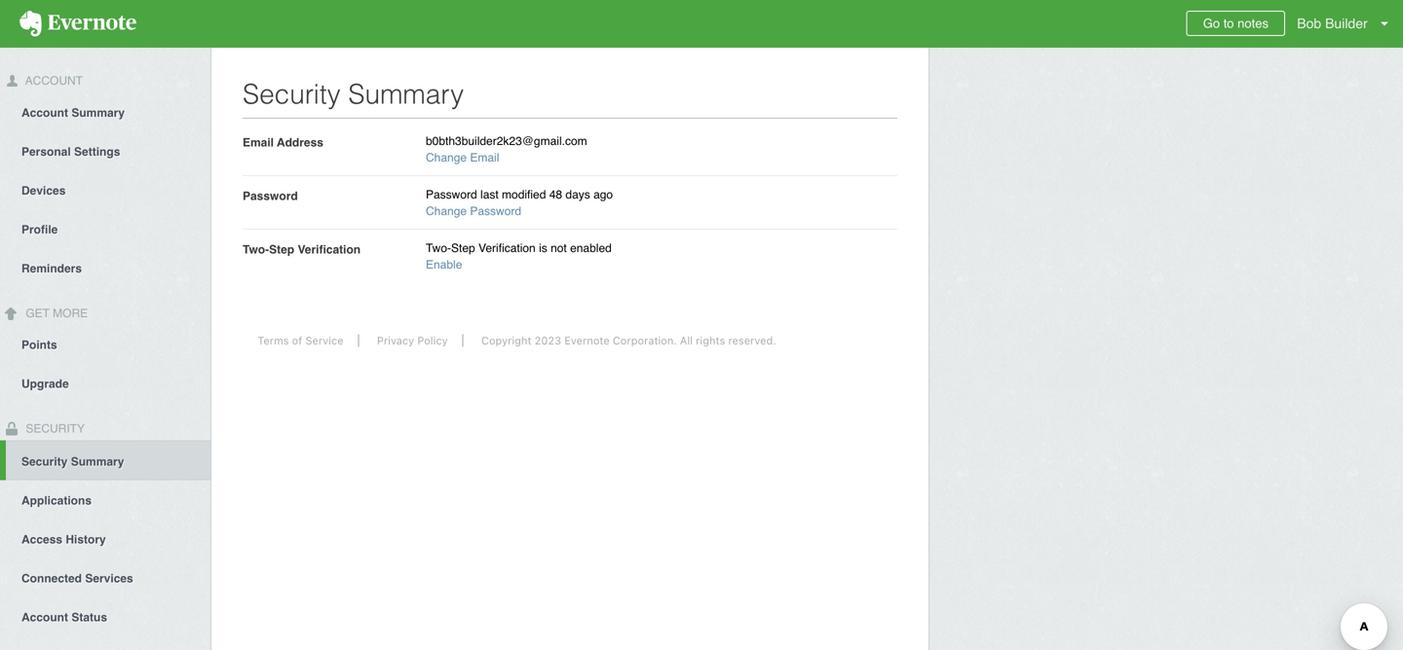 Task type: vqa. For each thing, say whether or not it's contained in the screenshot.
Tasks
no



Task type: describe. For each thing, give the bounding box(es) containing it.
enable link
[[426, 258, 462, 272]]

change password link
[[426, 205, 521, 218]]

access history
[[21, 533, 106, 547]]

reminders
[[21, 262, 82, 276]]

status
[[71, 611, 107, 625]]

not
[[551, 242, 567, 255]]

upgrade
[[21, 378, 69, 391]]

password for password
[[243, 190, 298, 203]]

rights
[[696, 335, 725, 347]]

two- for two-step verification
[[243, 243, 269, 257]]

connected services link
[[0, 559, 211, 598]]

account status
[[21, 611, 107, 625]]

privacy policy
[[377, 335, 448, 347]]

reminders link
[[0, 248, 211, 287]]

evernote image
[[0, 11, 156, 37]]

change inside b0bth3builder2k23@gmail.com change email
[[426, 151, 467, 165]]

step for two-step verification
[[269, 243, 294, 257]]

of
[[292, 335, 302, 347]]

policy
[[417, 335, 448, 347]]

corporation.
[[613, 335, 677, 347]]

verification for two-step verification is not enabled enable
[[479, 242, 536, 255]]

access
[[21, 533, 62, 547]]

0 vertical spatial security
[[243, 79, 341, 110]]

more
[[53, 307, 88, 320]]

2023
[[535, 335, 561, 347]]

terms
[[258, 335, 289, 347]]

1 horizontal spatial security summary
[[243, 79, 464, 110]]

history
[[66, 533, 106, 547]]

account summary link
[[0, 92, 211, 131]]

connected services
[[21, 572, 133, 586]]

enable
[[426, 258, 462, 272]]

points link
[[0, 325, 211, 364]]

connected
[[21, 572, 82, 586]]

services
[[85, 572, 133, 586]]

evernote link
[[0, 0, 156, 48]]

summary for account summary link
[[71, 106, 125, 120]]

change email link
[[426, 151, 499, 165]]

password for password last modified 48 days ago change password
[[426, 188, 477, 202]]

bob builder
[[1297, 16, 1368, 31]]

profile
[[21, 223, 58, 237]]

two- for two-step verification is not enabled enable
[[426, 242, 451, 255]]

evernote
[[564, 335, 610, 347]]

all
[[680, 335, 693, 347]]

change inside password last modified 48 days ago change password
[[426, 205, 467, 218]]

step for two-step verification is not enabled enable
[[451, 242, 475, 255]]

days
[[566, 188, 590, 202]]

two-step verification is not enabled enable
[[426, 242, 612, 272]]

account summary
[[21, 106, 125, 120]]

builder
[[1325, 16, 1368, 31]]

applications link
[[0, 481, 211, 520]]



Task type: locate. For each thing, give the bounding box(es) containing it.
0 vertical spatial account
[[22, 74, 83, 88]]

go to notes
[[1203, 16, 1269, 31]]

account up personal
[[21, 106, 68, 120]]

password up change password link
[[426, 188, 477, 202]]

get more
[[22, 307, 88, 320]]

security up address at the top of page
[[243, 79, 341, 110]]

step up terms
[[269, 243, 294, 257]]

copyright
[[481, 335, 532, 347]]

password down last
[[470, 205, 521, 218]]

password last modified 48 days ago change password
[[426, 188, 613, 218]]

privacy policy link
[[362, 335, 464, 347]]

terms of service
[[258, 335, 344, 347]]

0 horizontal spatial step
[[269, 243, 294, 257]]

step up enable
[[451, 242, 475, 255]]

2 change from the top
[[426, 205, 467, 218]]

personal settings link
[[0, 131, 211, 170]]

terms of service link
[[243, 335, 359, 347]]

account down 'connected'
[[21, 611, 68, 625]]

personal settings
[[21, 145, 120, 159]]

1 vertical spatial account
[[21, 106, 68, 120]]

security
[[243, 79, 341, 110], [22, 423, 85, 436], [21, 455, 68, 469]]

copyright 2023 evernote corporation. all rights reserved.
[[481, 335, 776, 347]]

modified
[[502, 188, 546, 202]]

account for account summary
[[21, 106, 68, 120]]

security up applications
[[21, 455, 68, 469]]

summary
[[348, 79, 464, 110], [71, 106, 125, 120], [71, 455, 124, 469]]

0 horizontal spatial security summary
[[21, 455, 124, 469]]

verification for two-step verification
[[298, 243, 361, 257]]

points
[[21, 339, 57, 352]]

profile link
[[0, 209, 211, 248]]

0 horizontal spatial verification
[[298, 243, 361, 257]]

security down upgrade
[[22, 423, 85, 436]]

applications
[[21, 494, 92, 508]]

1 horizontal spatial two-
[[426, 242, 451, 255]]

summary up applications link
[[71, 455, 124, 469]]

account up account summary at the left of page
[[22, 74, 83, 88]]

verification left is at the top left
[[479, 242, 536, 255]]

account status link
[[0, 598, 211, 637]]

email
[[243, 136, 274, 150], [470, 151, 499, 165]]

summary up 'personal settings' 'link'
[[71, 106, 125, 120]]

0 horizontal spatial email
[[243, 136, 274, 150]]

verification inside two-step verification is not enabled enable
[[479, 242, 536, 255]]

security summary up address at the top of page
[[243, 79, 464, 110]]

2 vertical spatial security
[[21, 455, 68, 469]]

account for account status
[[21, 611, 68, 625]]

two-step verification
[[243, 243, 361, 257]]

0 horizontal spatial two-
[[243, 243, 269, 257]]

change up enable link
[[426, 205, 467, 218]]

email inside b0bth3builder2k23@gmail.com change email
[[470, 151, 499, 165]]

service
[[305, 335, 344, 347]]

0 vertical spatial change
[[426, 151, 467, 165]]

two- up enable
[[426, 242, 451, 255]]

privacy
[[377, 335, 414, 347]]

security summary
[[243, 79, 464, 110], [21, 455, 124, 469]]

step inside two-step verification is not enabled enable
[[451, 242, 475, 255]]

0 vertical spatial email
[[243, 136, 274, 150]]

security summary link
[[6, 441, 211, 481]]

upgrade link
[[0, 364, 211, 403]]

48
[[549, 188, 562, 202]]

step
[[451, 242, 475, 255], [269, 243, 294, 257]]

personal
[[21, 145, 71, 159]]

1 horizontal spatial step
[[451, 242, 475, 255]]

2 vertical spatial account
[[21, 611, 68, 625]]

0 vertical spatial security summary
[[243, 79, 464, 110]]

bob builder link
[[1293, 0, 1403, 48]]

address
[[277, 136, 323, 150]]

1 vertical spatial security summary
[[21, 455, 124, 469]]

two-
[[426, 242, 451, 255], [243, 243, 269, 257]]

ago
[[594, 188, 613, 202]]

go
[[1203, 16, 1220, 31]]

is
[[539, 242, 547, 255]]

verification
[[479, 242, 536, 255], [298, 243, 361, 257]]

email address
[[243, 136, 323, 150]]

1 vertical spatial email
[[470, 151, 499, 165]]

1 vertical spatial change
[[426, 205, 467, 218]]

two- inside two-step verification is not enabled enable
[[426, 242, 451, 255]]

verification up service
[[298, 243, 361, 257]]

settings
[[74, 145, 120, 159]]

two- up terms
[[243, 243, 269, 257]]

account for account
[[22, 74, 83, 88]]

devices link
[[0, 170, 211, 209]]

password down the 'email address' at the left top of the page
[[243, 190, 298, 203]]

notes
[[1238, 16, 1269, 31]]

1 change from the top
[[426, 151, 467, 165]]

b0bth3builder2k23@gmail.com change email
[[426, 134, 587, 165]]

reserved.
[[728, 335, 776, 347]]

access history link
[[0, 520, 211, 559]]

b0bth3builder2k23@gmail.com
[[426, 134, 587, 148]]

email left address at the top of page
[[243, 136, 274, 150]]

last
[[480, 188, 499, 202]]

to
[[1224, 16, 1234, 31]]

change up change password link
[[426, 151, 467, 165]]

devices
[[21, 184, 66, 198]]

1 horizontal spatial email
[[470, 151, 499, 165]]

email down b0bth3builder2k23@gmail.com
[[470, 151, 499, 165]]

bob
[[1297, 16, 1322, 31]]

enabled
[[570, 242, 612, 255]]

summary for security summary link
[[71, 455, 124, 469]]

change
[[426, 151, 467, 165], [426, 205, 467, 218]]

summary up "change email" 'link'
[[348, 79, 464, 110]]

get
[[26, 307, 50, 320]]

go to notes link
[[1187, 11, 1285, 36]]

1 horizontal spatial verification
[[479, 242, 536, 255]]

account
[[22, 74, 83, 88], [21, 106, 68, 120], [21, 611, 68, 625]]

password
[[426, 188, 477, 202], [243, 190, 298, 203], [470, 205, 521, 218]]

security summary up applications
[[21, 455, 124, 469]]

1 vertical spatial security
[[22, 423, 85, 436]]



